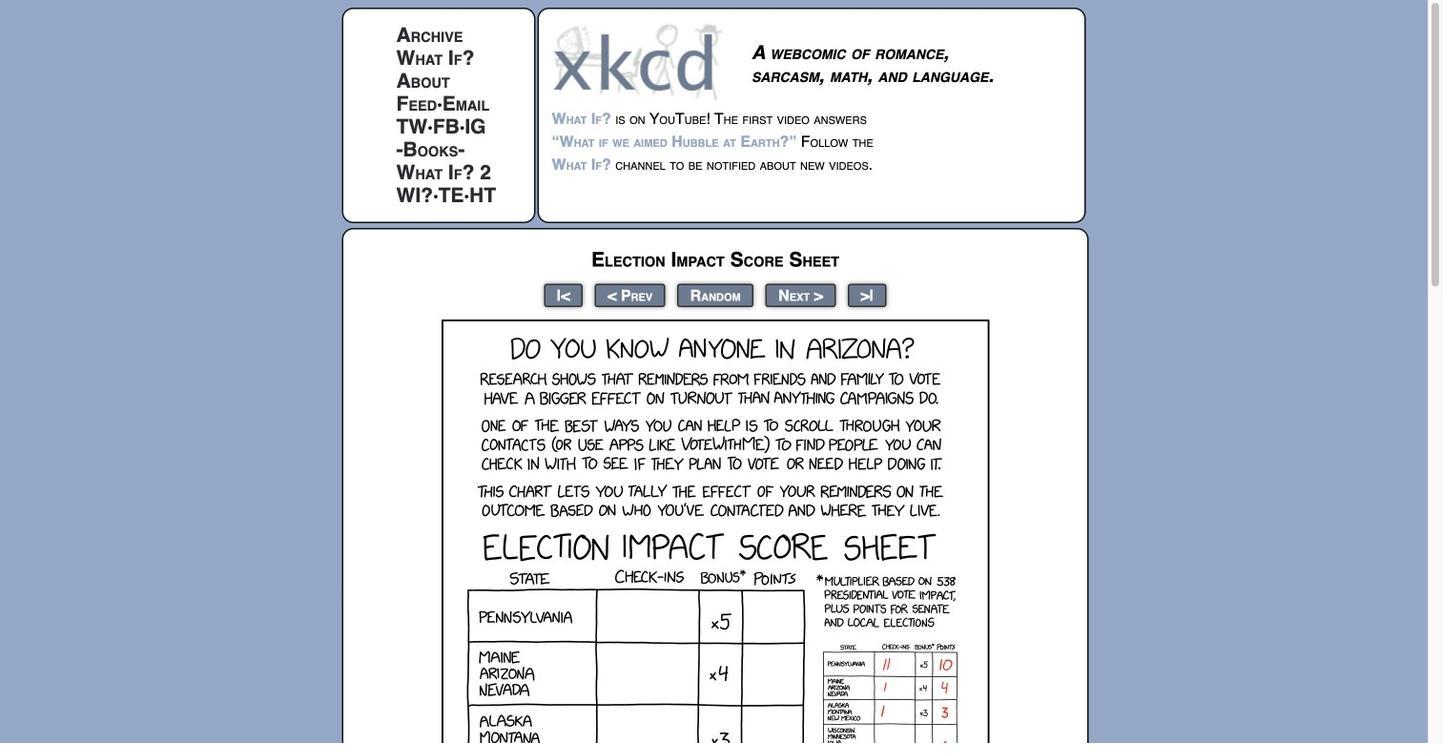 Task type: describe. For each thing, give the bounding box(es) containing it.
election impact score sheet image
[[442, 320, 990, 743]]



Task type: locate. For each thing, give the bounding box(es) containing it.
xkcd.com logo image
[[552, 22, 729, 101]]



Task type: vqa. For each thing, say whether or not it's contained in the screenshot.
Alphabetical Cartogram image
no



